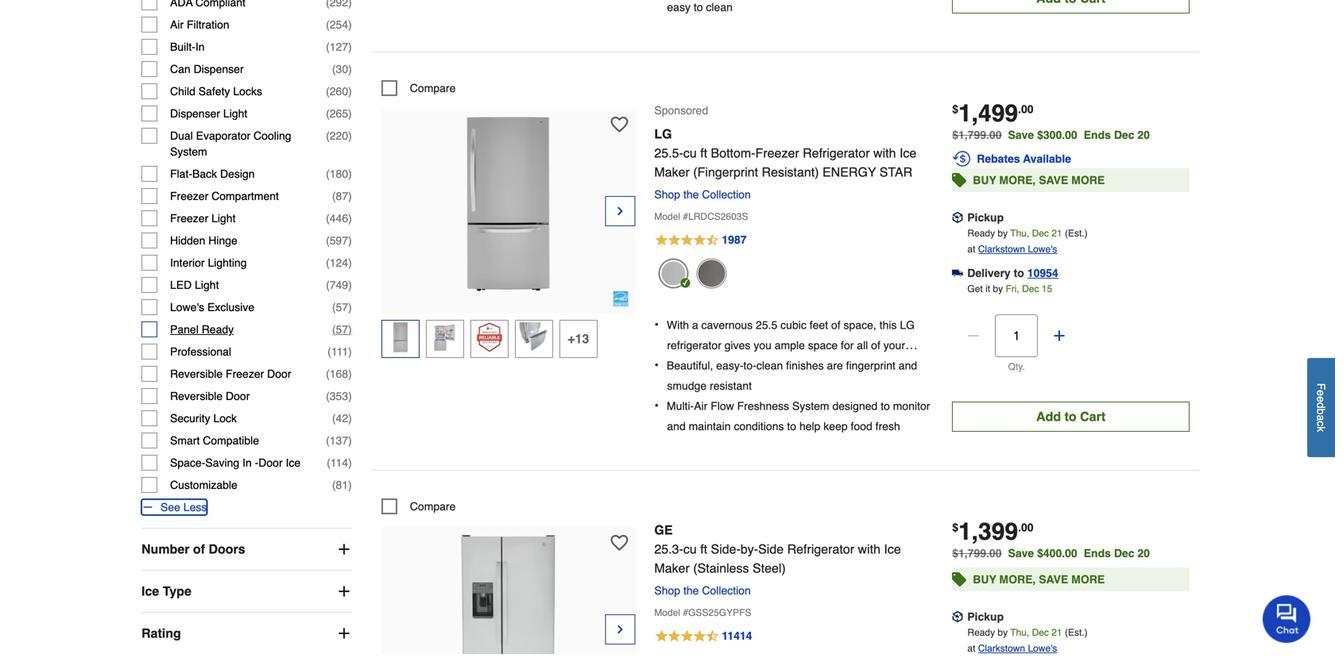 Task type: locate. For each thing, give the bounding box(es) containing it.
4.5 stars image containing 11414
[[654, 628, 753, 647]]

ends dec 20 element for 1,499
[[1084, 129, 1156, 141]]

1 vertical spatial chevron right image
[[614, 622, 627, 638]]

(fingerprint
[[693, 165, 758, 180]]

4.5 stars image for 1987 button
[[654, 231, 747, 250]]

number of doors
[[141, 542, 245, 557]]

) for freezer light
[[348, 212, 352, 225]]

5 ) from the top
[[348, 107, 352, 120]]

( down 220
[[326, 168, 330, 180]]

1 horizontal spatial in
[[242, 457, 252, 470]]

25.5
[[756, 319, 777, 332]]

2 gallery item 0 image from the top
[[421, 536, 596, 655]]

0 vertical spatial heart outline image
[[611, 116, 628, 134]]

2 pickup from the top
[[967, 611, 1004, 624]]

0 vertical spatial refrigerator
[[803, 146, 870, 161]]

21 ) from the top
[[348, 479, 352, 492]]

shop the collection link up model # lrdcs2603s on the top
[[654, 188, 757, 201]]

1 was price $1,799.00 element from the top
[[952, 125, 1008, 141]]

0 horizontal spatial a
[[692, 319, 698, 332]]

ice inside lg 25.5-cu ft bottom-freezer refrigerator with ice maker (fingerprint resistant) energy star
[[900, 146, 916, 161]]

1 reversible from the top
[[170, 368, 223, 381]]

57 for lowe's exclusive
[[336, 301, 348, 314]]

( down the 749
[[332, 301, 336, 314]]

shop
[[654, 188, 680, 201], [654, 585, 680, 598]]

( for led light
[[326, 279, 330, 292]]

clean
[[756, 360, 783, 372]]

shop the collection link up the model # gss25gypfs
[[654, 585, 757, 598]]

$1,799.00 down the 1,499
[[952, 129, 1002, 141]]

truck filled image
[[952, 268, 963, 279]]

597
[[330, 234, 348, 247]]

1 shop from the top
[[654, 188, 680, 201]]

$ up rebates icon
[[952, 103, 958, 116]]

chat invite button image
[[1263, 595, 1311, 644]]

1 ends from the top
[[1084, 129, 1111, 141]]

0 vertical spatial a
[[692, 319, 698, 332]]

2 ends dec 20 element from the top
[[1084, 548, 1156, 560]]

( 87 )
[[332, 190, 352, 203]]

ft for bottom-
[[700, 146, 707, 161]]

reversible for reversible freezer door
[[170, 368, 223, 381]]

$1,799.00 for 1,499
[[952, 129, 1002, 141]]

model left lrdcs2603s
[[654, 211, 680, 223]]

( 57 ) down the 749
[[332, 301, 352, 314]]

heart outline image for 1002543648 element at the top of the page
[[611, 116, 628, 134]]

2 vertical spatial ready
[[967, 628, 995, 639]]

1 horizontal spatial and
[[899, 360, 917, 372]]

2 $ from the top
[[952, 522, 958, 534]]

2 ends from the top
[[1084, 548, 1111, 560]]

dual
[[170, 130, 193, 142]]

space
[[808, 339, 838, 352]]

more,
[[999, 174, 1036, 187], [999, 574, 1036, 587]]

1 buy more, save more from the top
[[973, 174, 1105, 187]]

( up ( 111 )
[[332, 324, 336, 336]]

plus image
[[1052, 328, 1067, 344], [336, 584, 352, 600]]

panel ready
[[170, 324, 234, 336]]

1 chevron right image from the top
[[614, 203, 627, 219]]

( up ( 260 )
[[332, 63, 336, 76]]

( 749 )
[[326, 279, 352, 292]]

0 vertical spatial shop the collection link
[[654, 188, 757, 201]]

thu, inside ready by thu, dec 21 (est.) at clarkstown lowe's
[[1010, 228, 1029, 239]]

0 vertical spatial 57
[[336, 301, 348, 314]]

( down ( 168 )
[[326, 390, 330, 403]]

1 $1,799.00 from the top
[[952, 129, 1002, 141]]

system inside dual evaporator cooling system
[[170, 145, 207, 158]]

15 ) from the top
[[348, 346, 352, 358]]

2 plus image from the top
[[336, 626, 352, 642]]

.00 up $1,799.00 save $400.00 ends dec 20
[[1018, 522, 1034, 534]]

2 $1,799.00 from the top
[[952, 548, 1002, 560]]

to up fri,
[[1014, 267, 1024, 280]]

dispenser
[[194, 63, 244, 76], [170, 107, 220, 120]]

side-
[[711, 542, 741, 557]]

gallery item 0 image
[[421, 117, 596, 292], [421, 536, 596, 655]]

1 heart outline image from the top
[[611, 116, 628, 134]]

0 horizontal spatial lowe's
[[170, 301, 204, 314]]

1 shop the collection from the top
[[654, 188, 751, 201]]

1 vertical spatial system
[[792, 400, 829, 413]]

cu up (fingerprint
[[683, 146, 697, 161]]

4.5 stars image
[[654, 231, 747, 250], [654, 628, 753, 647]]

1 e from the top
[[1315, 390, 1328, 396]]

was price $1,799.00 element
[[952, 125, 1008, 141], [952, 544, 1008, 560]]

shop up model # lrdcs2603s on the top
[[654, 188, 680, 201]]

air
[[170, 18, 184, 31], [694, 400, 708, 413]]

shop the collection link
[[654, 188, 757, 201], [654, 585, 757, 598]]

2 57 from the top
[[336, 324, 348, 336]]

1 4.5 stars image from the top
[[654, 231, 747, 250]]

more for tag filled icon
[[1071, 174, 1105, 187]]

1 vertical spatial compare
[[410, 501, 456, 513]]

child
[[170, 85, 195, 98]]

1 vertical spatial lg
[[900, 319, 915, 332]]

2 e from the top
[[1315, 396, 1328, 403]]

1 vertical spatial reversible
[[170, 390, 223, 403]]

more down rebates available button
[[1071, 174, 1105, 187]]

1 .00 from the top
[[1018, 103, 1034, 116]]

( down '446'
[[326, 234, 330, 247]]

2 ( 57 ) from the top
[[332, 324, 352, 336]]

more, down rebates available
[[999, 174, 1036, 187]]

you
[[754, 339, 772, 352]]

was price $1,799.00 element up rebates
[[952, 125, 1008, 141]]

) up ( 87 )
[[348, 168, 352, 180]]

) for reversible door
[[348, 390, 352, 403]]

was price $1,799.00 element for 1,399
[[952, 544, 1008, 560]]

( for freezer light
[[326, 212, 330, 225]]

0 vertical spatial thu,
[[1010, 228, 1029, 239]]

3 ) from the top
[[348, 63, 352, 76]]

design
[[220, 168, 255, 180]]

( for professional
[[328, 346, 331, 358]]

127
[[330, 41, 348, 53]]

) for built-in
[[348, 41, 352, 53]]

ice inside ge 25.3-cu ft side-by-side refrigerator with ice maker (stainless steel)
[[884, 542, 901, 557]]

16 ) from the top
[[348, 368, 352, 381]]

1 vertical spatial door
[[226, 390, 250, 403]]

1 more, from the top
[[999, 174, 1036, 187]]

• left with
[[654, 318, 659, 332]]

) up ( 260 )
[[348, 63, 352, 76]]

light for freezer light
[[211, 212, 236, 225]]

( for freezer compartment
[[332, 190, 336, 203]]

0 vertical spatial chevron right image
[[614, 203, 627, 219]]

ends dec 20 element
[[1084, 129, 1156, 141], [1084, 548, 1156, 560]]

was price $1,799.00 element up tag filled image
[[952, 544, 1008, 560]]

( up "265"
[[326, 85, 330, 98]]

) down 87 on the left top
[[348, 212, 352, 225]]

0 vertical spatial 4.5 stars image
[[654, 231, 747, 250]]

save
[[1008, 129, 1034, 141], [1039, 174, 1068, 187], [1008, 548, 1034, 560], [1039, 574, 1068, 587]]

1 buy from the top
[[973, 174, 996, 187]]

heart outline image left ge
[[611, 535, 628, 552]]

collection for first 'shop the collection' link from the bottom of the page
[[702, 585, 751, 598]]

ready inside ready by thu, dec 21 (est.) at clarkstown lowe's
[[967, 228, 995, 239]]

shop down 25.3-
[[654, 585, 680, 598]]

1987
[[722, 234, 747, 246]]

14 ) from the top
[[348, 324, 352, 336]]

1 vertical spatial ( 57 )
[[332, 324, 352, 336]]

1 vertical spatial minus image
[[141, 502, 154, 514]]

resistant
[[710, 380, 752, 393]]

0 vertical spatial more,
[[999, 174, 1036, 187]]

refrigerator inside lg 25.5-cu ft bottom-freezer refrigerator with ice maker (fingerprint resistant) energy star
[[803, 146, 870, 161]]

0 vertical spatial shop
[[654, 188, 680, 201]]

) down "265"
[[348, 130, 352, 142]]

1 compare from the top
[[410, 82, 456, 95]]

actual price $1,499.00 element
[[952, 100, 1034, 127]]

by inside ready by thu, dec 21 (est.) at clarkstown lowe's
[[998, 228, 1008, 239]]

1 vertical spatial 21
[[1052, 628, 1062, 639]]

(est.) for ready by thu, dec 21 (est.)
[[1065, 628, 1088, 639]]

system down the dual
[[170, 145, 207, 158]]

0 horizontal spatial in
[[195, 41, 205, 53]]

cu for 25.3-
[[683, 542, 697, 557]]

to
[[1014, 267, 1024, 280], [881, 400, 890, 413], [1065, 410, 1077, 424], [787, 420, 796, 433]]

( for smart compatible
[[326, 435, 330, 447]]

0 vertical spatial 20
[[1137, 129, 1150, 141]]

thu, for at
[[1010, 228, 1029, 239]]

0 vertical spatial $1,799.00
[[952, 129, 1002, 141]]

$ up tag filled image
[[952, 522, 958, 534]]

2 maker from the top
[[654, 561, 690, 576]]

13 ) from the top
[[348, 301, 352, 314]]

a
[[692, 319, 698, 332], [1315, 415, 1328, 421]]

( down "265"
[[326, 130, 330, 142]]

0 vertical spatial •
[[654, 318, 659, 332]]

of right 'all'
[[871, 339, 880, 352]]

1 vertical spatial (est.)
[[1065, 628, 1088, 639]]

) up 42
[[348, 390, 352, 403]]

energy star qualified image
[[613, 291, 629, 307]]

$ inside $ 1,399 .00
[[952, 522, 958, 534]]

clarkstown lowe's button
[[978, 242, 1057, 258]]

lg up 25.5-
[[654, 127, 672, 141]]

) for interior lighting
[[348, 257, 352, 269]]

keep
[[824, 420, 848, 433]]

cu inside lg 25.5-cu ft bottom-freezer refrigerator with ice maker (fingerprint resistant) energy star
[[683, 146, 697, 161]]

ready
[[967, 228, 995, 239], [202, 324, 234, 336], [967, 628, 995, 639]]

model # lrdcs2603s
[[654, 211, 748, 223]]

ice inside button
[[141, 585, 159, 599]]

0 vertical spatial model
[[654, 211, 680, 223]]

0 horizontal spatial minus image
[[141, 502, 154, 514]]

$1,799.00 down '1,399'
[[952, 548, 1002, 560]]

plus image inside the number of doors button
[[336, 542, 352, 558]]

57 down the 749
[[336, 301, 348, 314]]

) for child safety locks
[[348, 85, 352, 98]]

2 4.5 stars image from the top
[[654, 628, 753, 647]]

2 buy from the top
[[973, 574, 996, 587]]

0 vertical spatial more
[[1071, 174, 1105, 187]]

of inside the number of doors button
[[193, 542, 205, 557]]

compare
[[410, 82, 456, 95], [410, 501, 456, 513]]

air up built-
[[170, 18, 184, 31]]

2 .00 from the top
[[1018, 522, 1034, 534]]

heart outline image left sponsored
[[611, 116, 628, 134]]

1 vertical spatial gallery item 0 image
[[421, 536, 596, 655]]

1 vertical spatial was price $1,799.00 element
[[952, 544, 1008, 560]]

57
[[336, 301, 348, 314], [336, 324, 348, 336]]

0 vertical spatial .00
[[1018, 103, 1034, 116]]

20 for 1,499
[[1137, 129, 1150, 141]]

1 vertical spatial a
[[1315, 415, 1328, 421]]

star
[[880, 165, 912, 180]]

2 reversible from the top
[[170, 390, 223, 403]]

( for can dispenser
[[332, 63, 336, 76]]

dispenser light
[[170, 107, 247, 120]]

f
[[1315, 383, 1328, 390]]

shop the collection up the model # gss25gypfs
[[654, 585, 751, 598]]

1 horizontal spatial lg
[[900, 319, 915, 332]]

2 shop the collection from the top
[[654, 585, 751, 598]]

353
[[330, 390, 348, 403]]

reversible down the professional on the bottom
[[170, 368, 223, 381]]

0 vertical spatial plus image
[[1052, 328, 1067, 344]]

light
[[223, 107, 247, 120], [211, 212, 236, 225], [195, 279, 219, 292]]

0 vertical spatial was price $1,799.00 element
[[952, 125, 1008, 141]]

+13
[[568, 332, 589, 347]]

111
[[331, 346, 348, 358]]

0 horizontal spatial lg
[[654, 127, 672, 141]]

shop for first 'shop the collection' link from the bottom of the page
[[654, 585, 680, 598]]

4.5 stars image down model # lrdcs2603s on the top
[[654, 231, 747, 250]]

( 42 )
[[332, 413, 352, 425]]

tag filled image
[[952, 569, 967, 591]]

17 ) from the top
[[348, 390, 352, 403]]

tag filled image
[[952, 169, 967, 192]]

19 ) from the top
[[348, 435, 352, 447]]

all
[[857, 339, 868, 352]]

1 thu, from the top
[[1010, 228, 1029, 239]]

2 more from the top
[[1071, 574, 1105, 587]]

10 ) from the top
[[348, 234, 352, 247]]

12 ) from the top
[[348, 279, 352, 292]]

system inside '• beautiful, easy-to-clean finishes are fingerprint and smudge resistant • multi-air flow freshness system designed to monitor and maintain conditions to help keep food fresh'
[[792, 400, 829, 413]]

) for dispenser light
[[348, 107, 352, 120]]

1 vertical spatial 4.5 stars image
[[654, 628, 753, 647]]

ft inside lg 25.5-cu ft bottom-freezer refrigerator with ice maker (fingerprint resistant) energy star
[[700, 146, 707, 161]]

2 thu, from the top
[[1010, 628, 1029, 639]]

minus image
[[966, 328, 982, 344], [141, 502, 154, 514]]

1 pickup from the top
[[967, 211, 1004, 224]]

a up k
[[1315, 415, 1328, 421]]

0 vertical spatial ft
[[700, 146, 707, 161]]

plus image for number of doors
[[336, 542, 352, 558]]

0 vertical spatial pickup
[[967, 211, 1004, 224]]

1 vertical spatial thu,
[[1010, 628, 1029, 639]]

a inside • with a cavernous 25.5 cubic feet of space, this lg refrigerator gives you ample space for all of your family's favorite foods
[[692, 319, 698, 332]]

0 vertical spatial compare
[[410, 82, 456, 95]]

( up ( 127 )
[[326, 18, 330, 31]]

) down the ( 114 )
[[348, 479, 352, 492]]

) for lowe's exclusive
[[348, 301, 352, 314]]

thumbnail image
[[385, 322, 415, 353], [430, 322, 460, 353], [474, 322, 504, 353], [519, 322, 549, 353]]

) up ( 137 )
[[348, 413, 352, 425]]

pickup image
[[952, 212, 963, 223], [952, 612, 963, 623]]

( 137 )
[[326, 435, 352, 447]]

.00 for 1,499
[[1018, 103, 1034, 116]]

0 vertical spatial (est.)
[[1065, 228, 1088, 239]]

model left gss25gypfs
[[654, 608, 680, 619]]

1 vertical spatial heart outline image
[[611, 535, 628, 552]]

pickup up ready by thu, dec 21 (est.)
[[967, 611, 1004, 624]]

1 vertical spatial $
[[952, 522, 958, 534]]

.00 inside $ 1,399 .00
[[1018, 522, 1034, 534]]

light for dispenser light
[[223, 107, 247, 120]]

( up ( 597 )
[[326, 212, 330, 225]]

lg inside • with a cavernous 25.5 cubic feet of space, this lg refrigerator gives you ample space for all of your family's favorite foods
[[900, 319, 915, 332]]

lowe's
[[1028, 244, 1057, 255], [170, 301, 204, 314]]

) up ( 127 )
[[348, 18, 352, 31]]

0 vertical spatial the
[[683, 188, 699, 201]]

21 inside ready by thu, dec 21 (est.) at clarkstown lowe's
[[1052, 228, 1062, 239]]

1 vertical spatial model
[[654, 608, 680, 619]]

) up ( 168 )
[[348, 346, 352, 358]]

4.5 stars image containing 1987
[[654, 231, 747, 250]]

buy more, save more down available
[[973, 174, 1105, 187]]

1 vertical spatial shop the collection link
[[654, 585, 757, 598]]

2 heart outline image from the top
[[611, 535, 628, 552]]

1 vertical spatial buy
[[973, 574, 996, 587]]

dec for by
[[1022, 284, 1039, 295]]

space,
[[844, 319, 876, 332]]

air inside '• beautiful, easy-to-clean finishes are fingerprint and smudge resistant • multi-air flow freshness system designed to monitor and maintain conditions to help keep food fresh'
[[694, 400, 708, 413]]

( up the ( 114 )
[[326, 435, 330, 447]]

1987 button
[[654, 231, 933, 250]]

minus image left see
[[141, 502, 154, 514]]

1 horizontal spatial air
[[694, 400, 708, 413]]

air filtration
[[170, 18, 229, 31]]

buy right tag filled image
[[973, 574, 996, 587]]

plus image inside rating button
[[336, 626, 352, 642]]

compare inside 1002543648 element
[[410, 82, 456, 95]]

1 model from the top
[[654, 211, 680, 223]]

maker down 25.3-
[[654, 561, 690, 576]]

chevron right image
[[614, 203, 627, 219], [614, 622, 627, 638]]

7 ) from the top
[[348, 168, 352, 180]]

0 vertical spatial ready
[[967, 228, 995, 239]]

9 ) from the top
[[348, 212, 352, 225]]

cu inside ge 25.3-cu ft side-by-side refrigerator with ice maker (stainless steel)
[[683, 542, 697, 557]]

2 21 from the top
[[1052, 628, 1062, 639]]

260
[[330, 85, 348, 98]]

collection down (stainless
[[702, 585, 751, 598]]

1 vertical spatial maker
[[654, 561, 690, 576]]

cu for 25.5-
[[683, 146, 697, 161]]

) down ( 124 )
[[348, 279, 352, 292]]

ready for ready by thu, dec 21 (est.) at clarkstown lowe's
[[967, 228, 995, 239]]

1 vertical spatial and
[[667, 420, 686, 433]]

1 $ from the top
[[952, 103, 958, 116]]

1 vertical spatial the
[[683, 585, 699, 598]]

flat-
[[170, 168, 192, 180]]

.00 inside $ 1,499 .00
[[1018, 103, 1034, 116]]

buy for tag filled icon
[[973, 174, 996, 187]]

light down interior lighting
[[195, 279, 219, 292]]

1 (est.) from the top
[[1065, 228, 1088, 239]]

shop for 2nd 'shop the collection' link from the bottom of the page
[[654, 188, 680, 201]]

( down ( 597 )
[[326, 257, 330, 269]]

compare inside 5001986439 element
[[410, 501, 456, 513]]

0 vertical spatial lg
[[654, 127, 672, 141]]

(est.) inside ready by thu, dec 21 (est.) at clarkstown lowe's
[[1065, 228, 1088, 239]]

2 ) from the top
[[348, 41, 352, 53]]

4 ) from the top
[[348, 85, 352, 98]]

1 vertical spatial by
[[993, 284, 1003, 295]]

1 gallery item 0 image from the top
[[421, 117, 596, 292]]

1 more from the top
[[1071, 174, 1105, 187]]

1 20 from the top
[[1137, 129, 1150, 141]]

save down available
[[1039, 174, 1068, 187]]

by for thu, dec 21
[[998, 628, 1008, 639]]

# up printproof stainless steel image on the top of the page
[[683, 211, 688, 223]]

1 horizontal spatial lowe's
[[1028, 244, 1057, 255]]

freezer
[[755, 146, 799, 161], [170, 190, 208, 203], [170, 212, 208, 225], [226, 368, 264, 381]]

shop the collection
[[654, 188, 751, 201], [654, 585, 751, 598]]

see less button
[[141, 500, 207, 516]]

1 horizontal spatial plus image
[[1052, 328, 1067, 344]]

) up '446'
[[348, 190, 352, 203]]

(
[[326, 18, 330, 31], [326, 41, 330, 53], [332, 63, 336, 76], [326, 85, 330, 98], [326, 107, 330, 120], [326, 130, 330, 142], [326, 168, 330, 180], [332, 190, 336, 203], [326, 212, 330, 225], [326, 234, 330, 247], [326, 257, 330, 269], [326, 279, 330, 292], [332, 301, 336, 314], [332, 324, 336, 336], [328, 346, 331, 358], [326, 368, 330, 381], [326, 390, 330, 403], [332, 413, 336, 425], [326, 435, 330, 447], [327, 457, 330, 470], [332, 479, 336, 492]]

reversible up security
[[170, 390, 223, 403]]

0 horizontal spatial plus image
[[336, 584, 352, 600]]

) up ( 81 )
[[348, 457, 352, 470]]

1 # from the top
[[683, 211, 688, 223]]

2 # from the top
[[683, 608, 688, 619]]

was price $1,799.00 element for 1,499
[[952, 125, 1008, 141]]

# for lrdcs2603s
[[683, 211, 688, 223]]

collection for 2nd 'shop the collection' link from the bottom of the page
[[702, 188, 751, 201]]

food
[[851, 420, 872, 433]]

heart outline image
[[611, 116, 628, 134], [611, 535, 628, 552]]

refrigerator inside ge 25.3-cu ft side-by-side refrigerator with ice maker (stainless steel)
[[787, 542, 854, 557]]

lg right this
[[900, 319, 915, 332]]

1 vertical spatial .00
[[1018, 522, 1034, 534]]

1 • from the top
[[654, 318, 659, 332]]

ft inside ge 25.3-cu ft side-by-side refrigerator with ice maker (stainless steel)
[[700, 542, 707, 557]]

ends dec 20 element right $400.00
[[1084, 548, 1156, 560]]

e up b
[[1315, 396, 1328, 403]]

1 vertical spatial pickup
[[967, 611, 1004, 624]]

more, down $1,799.00 save $400.00 ends dec 20
[[999, 574, 1036, 587]]

$
[[952, 103, 958, 116], [952, 522, 958, 534]]

0 vertical spatial buy
[[973, 174, 996, 187]]

collection
[[702, 188, 751, 201], [702, 585, 751, 598]]

pickup image down tag filled icon
[[952, 212, 963, 223]]

light up evaporator on the top left of page
[[223, 107, 247, 120]]

21 for ready by thu, dec 21 (est.) at clarkstown lowe's
[[1052, 228, 1062, 239]]

air left flow
[[694, 400, 708, 413]]

1 collection from the top
[[702, 188, 751, 201]]

) for professional
[[348, 346, 352, 358]]

2 (est.) from the top
[[1065, 628, 1088, 639]]

light up hinge
[[211, 212, 236, 225]]

buy more, save more down $1,799.00 save $400.00 ends dec 20
[[973, 574, 1105, 587]]

1 vertical spatial 57
[[336, 324, 348, 336]]

rebates icon image
[[952, 149, 971, 169]]

0 vertical spatial ends
[[1084, 129, 1111, 141]]

of right feet
[[831, 319, 841, 332]]

( down 137
[[327, 457, 330, 470]]

1 ends dec 20 element from the top
[[1084, 129, 1156, 141]]

2 • from the top
[[654, 358, 659, 373]]

18 ) from the top
[[348, 413, 352, 425]]

0 vertical spatial ends dec 20 element
[[1084, 129, 1156, 141]]

$ 1,399 .00
[[952, 519, 1034, 546]]

to inside button
[[1065, 410, 1077, 424]]

1 ft from the top
[[700, 146, 707, 161]]

1 vertical spatial buy more, save more
[[973, 574, 1105, 587]]

available
[[1023, 153, 1071, 165]]

dispenser up child safety locks
[[194, 63, 244, 76]]

0 vertical spatial maker
[[654, 165, 690, 180]]

plus image
[[336, 542, 352, 558], [336, 626, 352, 642]]

( 57 ) for ready
[[332, 324, 352, 336]]

#
[[683, 211, 688, 223], [683, 608, 688, 619]]

door left ( 168 )
[[267, 368, 291, 381]]

maker
[[654, 165, 690, 180], [654, 561, 690, 576]]

0 vertical spatial pickup image
[[952, 212, 963, 223]]

easy-
[[716, 360, 743, 372]]

) down the 749
[[348, 301, 352, 314]]

e
[[1315, 390, 1328, 396], [1315, 396, 1328, 403]]

buy more, save more for tag filled icon
[[973, 174, 1105, 187]]

) down ( 597 )
[[348, 257, 352, 269]]

0 vertical spatial ( 57 )
[[332, 301, 352, 314]]

door down compatible
[[258, 457, 283, 470]]

20 ) from the top
[[348, 457, 352, 470]]

2 buy more, save more from the top
[[973, 574, 1105, 587]]

( for reversible door
[[326, 390, 330, 403]]

( for hidden hinge
[[326, 234, 330, 247]]

$ inside $ 1,499 .00
[[952, 103, 958, 116]]

2 vertical spatial •
[[654, 399, 659, 413]]

delivery to 10954
[[967, 267, 1058, 280]]

6 ) from the top
[[348, 130, 352, 142]]

plus image inside ice type button
[[336, 584, 352, 600]]

minus image inside see less 'button'
[[141, 502, 154, 514]]

maker down 25.5-
[[654, 165, 690, 180]]

) for panel ready
[[348, 324, 352, 336]]

• for refrigerator
[[654, 318, 659, 332]]

) up ( 30 )
[[348, 41, 352, 53]]

1 pickup image from the top
[[952, 212, 963, 223]]

• left multi-
[[654, 399, 659, 413]]

and down your
[[899, 360, 917, 372]]

reversible door
[[170, 390, 250, 403]]

0 horizontal spatial of
[[193, 542, 205, 557]]

ends up rebates available button
[[1084, 129, 1111, 141]]

lowe's exclusive
[[170, 301, 254, 314]]

freezer up resistant)
[[755, 146, 799, 161]]

8 ) from the top
[[348, 190, 352, 203]]

printproof stainless steel image
[[658, 259, 689, 289]]

1 ( 57 ) from the top
[[332, 301, 352, 314]]

1 vertical spatial refrigerator
[[787, 542, 854, 557]]

2 ft from the top
[[700, 542, 707, 557]]

1 vertical spatial light
[[211, 212, 236, 225]]

1 vertical spatial pickup image
[[952, 612, 963, 623]]

1 vertical spatial more,
[[999, 574, 1036, 587]]

1 maker from the top
[[654, 165, 690, 180]]

ft for side-
[[700, 542, 707, 557]]

2 model from the top
[[654, 608, 680, 619]]

1 vertical spatial with
[[858, 542, 880, 557]]

11 ) from the top
[[348, 257, 352, 269]]

2 was price $1,799.00 element from the top
[[952, 544, 1008, 560]]

1 vertical spatial shop the collection
[[654, 585, 751, 598]]

) down 111
[[348, 368, 352, 381]]

reversible for reversible door
[[170, 390, 223, 403]]

0 vertical spatial reversible
[[170, 368, 223, 381]]

1 vertical spatial air
[[694, 400, 708, 413]]

2 shop from the top
[[654, 585, 680, 598]]

e up d
[[1315, 390, 1328, 396]]

door down reversible freezer door
[[226, 390, 250, 403]]

rating
[[141, 627, 181, 641]]

1 vertical spatial •
[[654, 358, 659, 373]]

1 horizontal spatial system
[[792, 400, 829, 413]]

light for led light
[[195, 279, 219, 292]]

dispenser down 'child'
[[170, 107, 220, 120]]

( for space-saving in -door ice
[[327, 457, 330, 470]]

less
[[183, 502, 207, 514]]

265
[[330, 107, 348, 120]]

( for reversible freezer door
[[326, 368, 330, 381]]

pickup
[[967, 211, 1004, 224], [967, 611, 1004, 624]]

dual evaporator cooling system
[[170, 130, 291, 158]]

) down '446'
[[348, 234, 352, 247]]

0 vertical spatial $
[[952, 103, 958, 116]]

1 57 from the top
[[336, 301, 348, 314]]

type
[[163, 585, 191, 599]]

1,399
[[958, 519, 1018, 546]]

1 21 from the top
[[1052, 228, 1062, 239]]

2 cu from the top
[[683, 542, 697, 557]]

1 ) from the top
[[348, 18, 352, 31]]

1 plus image from the top
[[336, 542, 352, 558]]

1 vertical spatial $1,799.00
[[952, 548, 1002, 560]]

21 for ready by thu, dec 21 (est.)
[[1052, 628, 1062, 639]]

1 vertical spatial ends
[[1084, 548, 1111, 560]]

lg25.5-cu ft bottom-freezer refrigerator with ice maker (fingerprint resistant) energy star element
[[381, 109, 635, 314]]

maker inside ge 25.3-cu ft side-by-side refrigerator with ice maker (stainless steel)
[[654, 561, 690, 576]]

1 vertical spatial more
[[1071, 574, 1105, 587]]

2 compare from the top
[[410, 501, 456, 513]]

1 shop the collection link from the top
[[654, 188, 757, 201]]

) up 220
[[348, 107, 352, 120]]

• inside • with a cavernous 25.5 cubic feet of space, this lg refrigerator gives you ample space for all of your family's favorite foods
[[654, 318, 659, 332]]

with
[[873, 146, 896, 161], [858, 542, 880, 557]]

2 vertical spatial light
[[195, 279, 219, 292]]

more, for tag filled icon
[[999, 174, 1036, 187]]

0 vertical spatial with
[[873, 146, 896, 161]]

2 more, from the top
[[999, 574, 1036, 587]]

savings save $300.00 element
[[1008, 129, 1156, 141]]

2 20 from the top
[[1137, 548, 1150, 560]]

) up ( 111 )
[[348, 324, 352, 336]]

1 cu from the top
[[683, 146, 697, 161]]

gives
[[725, 339, 751, 352]]

ends right $400.00
[[1084, 548, 1111, 560]]

( 57 ) up ( 111 )
[[332, 324, 352, 336]]

1 horizontal spatial of
[[831, 319, 841, 332]]

filtration
[[187, 18, 229, 31]]

2 collection from the top
[[702, 585, 751, 598]]

shop the collection for first 'shop the collection' link from the bottom of the page
[[654, 585, 751, 598]]

0 vertical spatial lowe's
[[1028, 244, 1057, 255]]

0 vertical spatial system
[[170, 145, 207, 158]]

compare for 1002543648 element at the top of the page
[[410, 82, 456, 95]]



Task type: vqa. For each thing, say whether or not it's contained in the screenshot.
"go"
no



Task type: describe. For each thing, give the bounding box(es) containing it.
) for security lock
[[348, 413, 352, 425]]

clarkstown
[[978, 244, 1025, 255]]

cooling
[[254, 130, 291, 142]]

fri,
[[1006, 284, 1019, 295]]

( for panel ready
[[332, 324, 336, 336]]

) for space-saving in -door ice
[[348, 457, 352, 470]]

beautiful,
[[667, 360, 713, 372]]

0 vertical spatial and
[[899, 360, 917, 372]]

) for dual evaporator cooling system
[[348, 130, 352, 142]]

) for can dispenser
[[348, 63, 352, 76]]

2 the from the top
[[683, 585, 699, 598]]

panel
[[170, 324, 199, 336]]

rebates available button
[[952, 149, 1190, 169]]

at
[[967, 244, 975, 255]]

) for air filtration
[[348, 18, 352, 31]]

gss25gypfs
[[688, 608, 751, 619]]

) for freezer compartment
[[348, 190, 352, 203]]

smart
[[170, 435, 200, 447]]

20 for 1,399
[[1137, 548, 1150, 560]]

dec for $300.00
[[1114, 129, 1134, 141]]

1002543648 element
[[381, 80, 456, 96]]

0 vertical spatial of
[[831, 319, 841, 332]]

flow
[[711, 400, 734, 413]]

1 thumbnail image from the left
[[385, 322, 415, 353]]

lg 25.5-cu ft bottom-freezer refrigerator with ice maker (fingerprint resistant) energy star
[[654, 127, 916, 180]]

add to cart button
[[952, 402, 1190, 432]]

b
[[1315, 409, 1328, 415]]

steel)
[[753, 561, 786, 576]]

with inside ge 25.3-cu ft side-by-side refrigerator with ice maker (stainless steel)
[[858, 542, 880, 557]]

number of doors button
[[141, 529, 352, 571]]

save up rebates available
[[1008, 129, 1034, 141]]

$ for 1,499
[[952, 103, 958, 116]]

side
[[758, 542, 784, 557]]

savings save $400.00 element
[[1008, 548, 1156, 560]]

( for lowe's exclusive
[[332, 301, 336, 314]]

( for dispenser light
[[326, 107, 330, 120]]

3 thumbnail image from the left
[[474, 322, 504, 353]]

lrdcs2603s
[[688, 211, 748, 223]]

to up fresh
[[881, 400, 890, 413]]

qty.
[[1008, 362, 1025, 373]]

dec inside ready by thu, dec 21 (est.) at clarkstown lowe's
[[1032, 228, 1049, 239]]

( for interior lighting
[[326, 257, 330, 269]]

( for flat-back design
[[326, 168, 330, 180]]

0 horizontal spatial and
[[667, 420, 686, 433]]

professional
[[170, 346, 231, 358]]

1 vertical spatial dispenser
[[170, 107, 220, 120]]

freezer down flat-
[[170, 190, 208, 203]]

( for built-in
[[326, 41, 330, 53]]

1,499
[[958, 100, 1018, 127]]

57 for panel ready
[[336, 324, 348, 336]]

it
[[985, 284, 990, 295]]

) for flat-back design
[[348, 168, 352, 180]]

thu, for thu, dec 21
[[1010, 628, 1029, 639]]

11414
[[722, 630, 752, 643]]

(est.) for ready by thu, dec 21 (est.) at clarkstown lowe's
[[1065, 228, 1088, 239]]

ready by thu, dec 21 (est.) at clarkstown lowe's
[[967, 228, 1088, 255]]

• for •
[[654, 358, 659, 373]]

doors
[[209, 542, 245, 557]]

10954
[[1027, 267, 1058, 280]]

this
[[879, 319, 897, 332]]

to left help
[[787, 420, 796, 433]]

buy more, save more for tag filled image
[[973, 574, 1105, 587]]

$1,799.00 save $400.00 ends dec 20
[[952, 548, 1150, 560]]

freezer up the reversible door
[[226, 368, 264, 381]]

25.3-
[[654, 542, 683, 557]]

lowe's inside ready by thu, dec 21 (est.) at clarkstown lowe's
[[1028, 244, 1057, 255]]

conditions
[[734, 420, 784, 433]]

ends for 1,399
[[1084, 548, 1111, 560]]

a inside button
[[1315, 415, 1328, 421]]

# for gss25gypfs
[[683, 608, 688, 619]]

maker inside lg 25.5-cu ft bottom-freezer refrigerator with ice maker (fingerprint resistant) energy star
[[654, 165, 690, 180]]

built-
[[170, 41, 195, 53]]

with
[[667, 319, 689, 332]]

2 shop the collection link from the top
[[654, 585, 757, 598]]

30
[[336, 63, 348, 76]]

1 vertical spatial of
[[871, 339, 880, 352]]

space-
[[170, 457, 205, 470]]

built-in
[[170, 41, 205, 53]]

compare for 5001986439 element
[[410, 501, 456, 513]]

freezer light
[[170, 212, 236, 225]]

ready for ready by thu, dec 21 (est.)
[[967, 628, 995, 639]]

• with a cavernous 25.5 cubic feet of space, this lg refrigerator gives you ample space for all of your family's favorite foods
[[654, 318, 915, 372]]

) for customizable
[[348, 479, 352, 492]]

3 • from the top
[[654, 399, 659, 413]]

heart outline image for 5001986439 element
[[611, 535, 628, 552]]

add
[[1036, 410, 1061, 424]]

number
[[141, 542, 189, 557]]

hidden
[[170, 234, 205, 247]]

ice type
[[141, 585, 191, 599]]

0 vertical spatial door
[[267, 368, 291, 381]]

save down $1,799.00 save $400.00 ends dec 20
[[1039, 574, 1068, 587]]

25.5-
[[654, 146, 683, 161]]

Stepper number input field with increment and decrement buttons number field
[[995, 315, 1038, 358]]

rating button
[[141, 614, 352, 655]]

( for customizable
[[332, 479, 336, 492]]

0 vertical spatial in
[[195, 41, 205, 53]]

freezer inside lg 25.5-cu ft bottom-freezer refrigerator with ice maker (fingerprint resistant) energy star
[[755, 146, 799, 161]]

lg inside lg 25.5-cu ft bottom-freezer refrigerator with ice maker (fingerprint resistant) energy star
[[654, 127, 672, 141]]

$1,799.00 for 1,399
[[952, 548, 1002, 560]]

bottom-
[[711, 146, 755, 161]]

) for hidden hinge
[[348, 234, 352, 247]]

lock
[[213, 413, 237, 425]]

with inside lg 25.5-cu ft bottom-freezer refrigerator with ice maker (fingerprint resistant) energy star
[[873, 146, 896, 161]]

delivery
[[967, 267, 1011, 280]]

$ for 1,399
[[952, 522, 958, 534]]

feet
[[810, 319, 828, 332]]

compatible
[[203, 435, 259, 447]]

rebates available
[[977, 153, 1071, 165]]

.00 for 1,399
[[1018, 522, 1034, 534]]

reversible freezer door
[[170, 368, 291, 381]]

0 vertical spatial dispenser
[[194, 63, 244, 76]]

printproof black stainless steel image
[[696, 259, 727, 289]]

smudge
[[667, 380, 707, 393]]

can
[[170, 63, 190, 76]]

actual price $1,399.00 element
[[952, 519, 1034, 546]]

• beautiful, easy-to-clean finishes are fingerprint and smudge resistant • multi-air flow freshness system designed to monitor and maintain conditions to help keep food fresh
[[654, 358, 930, 433]]

87
[[336, 190, 348, 203]]

( 220 )
[[326, 130, 352, 142]]

foods
[[747, 360, 774, 372]]

2 chevron right image from the top
[[614, 622, 627, 638]]

f e e d b a c k button
[[1307, 358, 1335, 458]]

749
[[330, 279, 348, 292]]

( for air filtration
[[326, 18, 330, 31]]

can dispenser
[[170, 63, 244, 76]]

4.5 stars image for 11414 button on the bottom of page
[[654, 628, 753, 647]]

114
[[330, 457, 348, 470]]

( 57 ) for exclusive
[[332, 301, 352, 314]]

(stainless
[[693, 561, 749, 576]]

$ 1,499 .00
[[952, 100, 1034, 127]]

plus image for rating
[[336, 626, 352, 642]]

ample
[[775, 339, 805, 352]]

favorite
[[707, 360, 744, 372]]

f e e d b a c k
[[1315, 383, 1328, 432]]

2 pickup image from the top
[[952, 612, 963, 623]]

sponsored
[[654, 104, 708, 117]]

freezer up hidden
[[170, 212, 208, 225]]

( for child safety locks
[[326, 85, 330, 98]]

save down "actual price $1,399.00" element
[[1008, 548, 1034, 560]]

1 vertical spatial in
[[242, 457, 252, 470]]

hinge
[[208, 234, 237, 247]]

space-saving in -door ice
[[170, 457, 301, 470]]

) for reversible freezer door
[[348, 368, 352, 381]]

( 260 )
[[326, 85, 352, 98]]

ends dec 20 element for 1,399
[[1084, 548, 1156, 560]]

more, for tag filled image
[[999, 574, 1036, 587]]

15
[[1042, 284, 1052, 295]]

designed
[[832, 400, 878, 413]]

) for smart compatible
[[348, 435, 352, 447]]

by for at
[[998, 228, 1008, 239]]

( 111 )
[[328, 346, 352, 358]]

saving
[[205, 457, 239, 470]]

( for dual evaporator cooling system
[[326, 130, 330, 142]]

( for security lock
[[332, 413, 336, 425]]

security
[[170, 413, 210, 425]]

model for model # lrdcs2603s
[[654, 211, 680, 223]]

cart
[[1080, 410, 1106, 424]]

446
[[330, 212, 348, 225]]

4 thumbnail image from the left
[[519, 322, 549, 353]]

buy for tag filled image
[[973, 574, 996, 587]]

( 353 )
[[326, 390, 352, 403]]

1 vertical spatial lowe's
[[170, 301, 204, 314]]

more for tag filled image
[[1071, 574, 1105, 587]]

multi-
[[667, 400, 694, 413]]

compartment
[[211, 190, 279, 203]]

0 horizontal spatial air
[[170, 18, 184, 31]]

back
[[192, 168, 217, 180]]

fresh
[[875, 420, 900, 433]]

0 vertical spatial minus image
[[966, 328, 982, 344]]

your
[[883, 339, 905, 352]]

model for model # gss25gypfs
[[654, 608, 680, 619]]

child safety locks
[[170, 85, 262, 98]]

5001986439 element
[[381, 499, 456, 515]]

gallery item 0 image inside lg25.5-cu ft bottom-freezer refrigerator with ice maker (fingerprint resistant) energy star element
[[421, 117, 596, 292]]

refrigerator
[[667, 339, 721, 352]]

1 vertical spatial ready
[[202, 324, 234, 336]]

exclusive
[[207, 301, 254, 314]]

ends for 1,499
[[1084, 129, 1111, 141]]

1 the from the top
[[683, 188, 699, 201]]

2 thumbnail image from the left
[[430, 322, 460, 353]]

dec for $400.00
[[1114, 548, 1134, 560]]

( 254 )
[[326, 18, 352, 31]]

2 vertical spatial door
[[258, 457, 283, 470]]

freshness
[[737, 400, 789, 413]]



